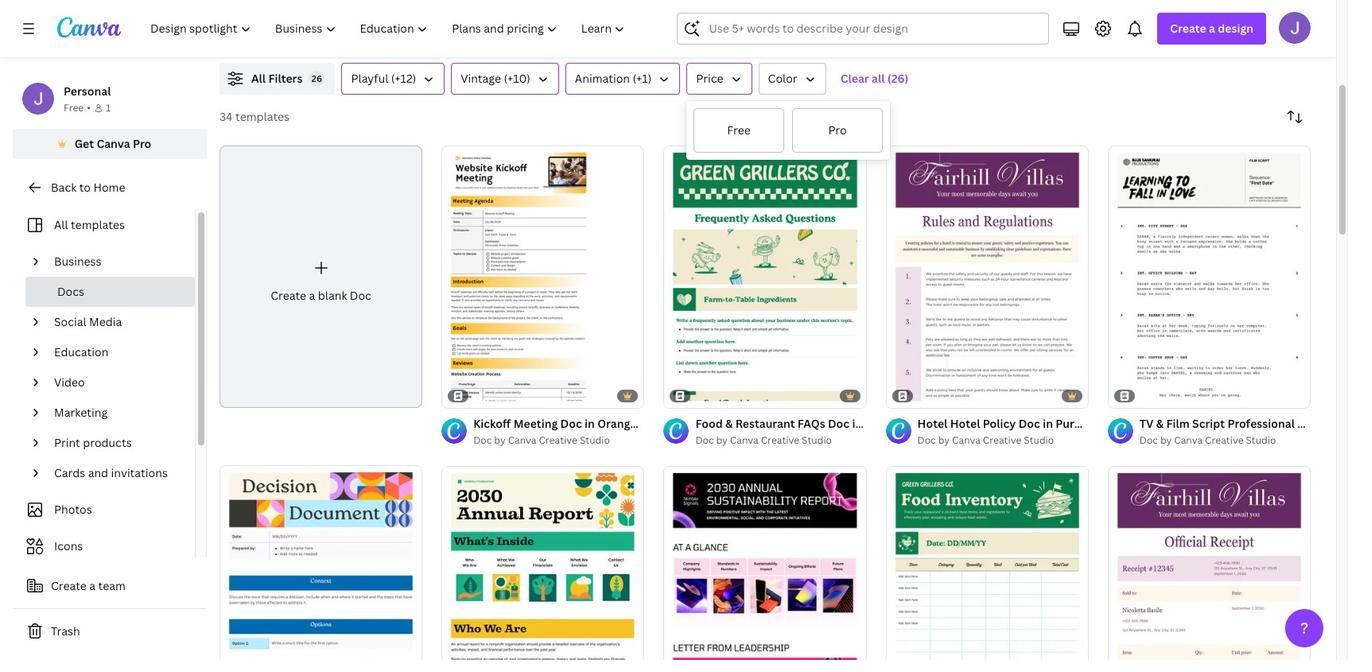 Task type: describe. For each thing, give the bounding box(es) containing it.
invitations
[[111, 466, 168, 481]]

(+10)
[[504, 71, 531, 86]]

create a design
[[1171, 21, 1254, 36]]

clear all (26) button
[[833, 63, 917, 95]]

video
[[54, 375, 85, 390]]

Sort by button
[[1280, 101, 1311, 133]]

create a blank doc link
[[220, 146, 423, 408]]

studio for food & restaurant inventory doc in green cream bold nostalgia style image's doc by canva creative studio link
[[1024, 434, 1055, 447]]

all
[[872, 71, 885, 86]]

social media
[[54, 314, 122, 329]]

media
[[89, 314, 122, 329]]

create for create a team
[[51, 578, 87, 594]]

tv & film script professional doc in black and white agnostic style image
[[1108, 146, 1311, 408]]

get
[[75, 136, 94, 151]]

color button
[[759, 63, 826, 95]]

playful
[[351, 71, 389, 86]]

doc by canva creative studio link for annual sustainability report professional doc in black pink purple tactile 3d style image
[[696, 433, 867, 449]]

photos link
[[22, 495, 185, 525]]

doc for hotel hotel policy doc in purple cream vintage cinematica style 'image'
[[918, 434, 936, 447]]

print products link
[[48, 428, 185, 458]]

business link
[[48, 247, 185, 277]]

marketing link
[[48, 398, 185, 428]]

(26)
[[888, 71, 909, 86]]

price
[[697, 71, 724, 86]]

26 filter options selected element
[[309, 71, 325, 87]]

0 horizontal spatial pro
[[133, 136, 151, 151]]

doc by canva creative studio link for food & restaurant inventory doc in green cream bold nostalgia style image
[[918, 433, 1089, 449]]

hotel receipt doc in purple cream vintage cinematica style image
[[1108, 466, 1311, 660]]

jacob simon image
[[1280, 12, 1311, 44]]

home
[[93, 180, 125, 195]]

top level navigation element
[[140, 13, 639, 45]]

animation (+1)
[[575, 71, 652, 86]]

decision document doc in blue purple grey geometric style image
[[220, 466, 423, 660]]

a for blank
[[309, 288, 315, 303]]

print products
[[54, 435, 132, 450]]

34 templates
[[220, 109, 290, 124]]

by for food & restaurant inventory doc in green cream bold nostalgia style image
[[939, 434, 950, 447]]

by for nonprofit report doc in green yellow orange flat geometric style image
[[494, 434, 506, 447]]

filters
[[268, 71, 303, 86]]

create for create a design
[[1171, 21, 1207, 36]]

doc for food & restaurant faqs doc in green cream yellow bold nostalgia style image
[[696, 434, 714, 447]]

by for annual sustainability report professional doc in black pink purple tactile 3d style image
[[717, 434, 728, 447]]

doc by canva creative studio for food & restaurant inventory doc in green cream bold nostalgia style image's doc by canva creative studio link
[[918, 434, 1055, 447]]

26
[[312, 72, 322, 84]]

34
[[220, 109, 233, 124]]

studio for annual sustainability report professional doc in black pink purple tactile 3d style image's doc by canva creative studio link
[[802, 434, 832, 447]]

create a blank doc element
[[220, 146, 423, 408]]

photos
[[54, 502, 92, 517]]

1 horizontal spatial pro
[[829, 123, 847, 138]]

personal
[[64, 84, 111, 99]]

cards
[[54, 466, 85, 481]]

canva for the tv & film script professional doc in black and white agnostic style image
[[1175, 434, 1203, 447]]

food & restaurant faqs doc in green cream yellow bold nostalgia style image
[[664, 146, 867, 408]]

trash
[[51, 624, 80, 639]]

vintage (+10) button
[[451, 63, 559, 95]]

•
[[87, 101, 91, 115]]

all filters
[[251, 71, 303, 86]]

products
[[83, 435, 132, 450]]

team
[[98, 578, 126, 594]]

free for free
[[728, 123, 751, 138]]

trash link
[[13, 616, 207, 648]]

nonprofit report doc in green yellow orange flat geometric style image
[[442, 466, 645, 660]]

and
[[88, 466, 108, 481]]

icons link
[[22, 532, 185, 562]]

business
[[54, 254, 102, 269]]

cards and invitations link
[[48, 458, 185, 489]]

icons
[[54, 539, 83, 554]]

studio for doc by canva creative studio link related to hotel receipt doc in purple cream vintage cinematica style "image"
[[1247, 434, 1277, 447]]

annual sustainability report professional doc in black pink purple tactile 3d style image
[[664, 466, 867, 660]]

create a blank doc
[[271, 288, 372, 303]]

animation (+1) button
[[566, 63, 681, 95]]

all templates
[[54, 217, 125, 232]]

video link
[[48, 368, 185, 398]]



Task type: vqa. For each thing, say whether or not it's contained in the screenshot.
a within the button
yes



Task type: locate. For each thing, give the bounding box(es) containing it.
cards and invitations
[[54, 466, 168, 481]]

(+1)
[[633, 71, 652, 86]]

4 by from the left
[[1161, 434, 1172, 447]]

4 studio from the left
[[1247, 434, 1277, 447]]

4 creative from the left
[[1206, 434, 1244, 447]]

doc by canva creative studio for doc by canva creative studio link corresponding to nonprofit report doc in green yellow orange flat geometric style image
[[474, 434, 610, 447]]

print
[[54, 435, 80, 450]]

1 vertical spatial a
[[309, 288, 315, 303]]

back to home
[[51, 180, 125, 195]]

0 vertical spatial free
[[64, 101, 84, 115]]

2 creative from the left
[[761, 434, 800, 447]]

playful (+12) button
[[342, 63, 445, 95]]

create a design button
[[1158, 13, 1267, 45]]

free for free •
[[64, 101, 84, 115]]

4 doc by canva creative studio from the left
[[1140, 434, 1277, 447]]

all down back
[[54, 217, 68, 232]]

by
[[494, 434, 506, 447], [717, 434, 728, 447], [939, 434, 950, 447], [1161, 434, 1172, 447]]

2 horizontal spatial a
[[1210, 21, 1216, 36]]

create for create a blank doc
[[271, 288, 306, 303]]

a left blank
[[309, 288, 315, 303]]

creative for food & restaurant inventory doc in green cream bold nostalgia style image
[[983, 434, 1022, 447]]

0 horizontal spatial a
[[89, 578, 96, 594]]

doc
[[350, 288, 372, 303], [474, 434, 492, 447], [696, 434, 714, 447], [918, 434, 936, 447], [1140, 434, 1159, 447]]

all for all templates
[[54, 217, 68, 232]]

back
[[51, 180, 77, 195]]

hotel hotel policy doc in purple cream vintage cinematica style image
[[886, 146, 1089, 408]]

food & restaurant inventory doc in green cream bold nostalgia style image
[[886, 466, 1089, 660]]

blank
[[318, 288, 347, 303]]

a
[[1210, 21, 1216, 36], [309, 288, 315, 303], [89, 578, 96, 594]]

0 horizontal spatial all
[[54, 217, 68, 232]]

create inside 'button'
[[51, 578, 87, 594]]

1 studio from the left
[[580, 434, 610, 447]]

clear
[[841, 71, 869, 86]]

canva for kickoff meeting doc in orange black white professional gradients style image
[[508, 434, 537, 447]]

3 doc by canva creative studio link from the left
[[918, 433, 1089, 449]]

doc by canva creative studio link
[[474, 433, 645, 449], [696, 433, 867, 449], [918, 433, 1089, 449], [1140, 433, 1311, 449]]

templates
[[236, 109, 290, 124], [71, 217, 125, 232]]

1 vertical spatial create
[[271, 288, 306, 303]]

3 creative from the left
[[983, 434, 1022, 447]]

pro
[[829, 123, 847, 138], [133, 136, 151, 151]]

templates for all templates
[[71, 217, 125, 232]]

social media link
[[48, 307, 185, 337]]

get canva pro
[[75, 136, 151, 151]]

free
[[64, 101, 84, 115], [728, 123, 751, 138]]

0 vertical spatial all
[[251, 71, 266, 86]]

kickoff meeting doc in orange black white professional gradients style image
[[442, 146, 645, 408]]

templates inside all templates link
[[71, 217, 125, 232]]

a left design
[[1210, 21, 1216, 36]]

free button
[[693, 107, 785, 154]]

doc by canva creative studio for doc by canva creative studio link related to hotel receipt doc in purple cream vintage cinematica style "image"
[[1140, 434, 1277, 447]]

3 studio from the left
[[1024, 434, 1055, 447]]

education
[[54, 345, 108, 360]]

canva inside the 'get canva pro' 'button'
[[97, 136, 130, 151]]

1
[[106, 101, 111, 115]]

0 vertical spatial create
[[1171, 21, 1207, 36]]

1 horizontal spatial free
[[728, 123, 751, 138]]

0 horizontal spatial create
[[51, 578, 87, 594]]

pro button
[[792, 107, 884, 154]]

1 by from the left
[[494, 434, 506, 447]]

get canva pro button
[[13, 129, 207, 159]]

Search search field
[[709, 14, 1040, 44]]

creative for nonprofit report doc in green yellow orange flat geometric style image
[[539, 434, 578, 447]]

a inside 'button'
[[89, 578, 96, 594]]

docs
[[57, 284, 84, 299]]

social
[[54, 314, 86, 329]]

create left blank
[[271, 288, 306, 303]]

1 vertical spatial free
[[728, 123, 751, 138]]

1 horizontal spatial templates
[[236, 109, 290, 124]]

animation
[[575, 71, 630, 86]]

create
[[1171, 21, 1207, 36], [271, 288, 306, 303], [51, 578, 87, 594]]

canva for hotel hotel policy doc in purple cream vintage cinematica style 'image'
[[953, 434, 981, 447]]

design
[[1218, 21, 1254, 36]]

1 horizontal spatial all
[[251, 71, 266, 86]]

0 vertical spatial templates
[[236, 109, 290, 124]]

pro down clear
[[829, 123, 847, 138]]

all
[[251, 71, 266, 86], [54, 217, 68, 232]]

studio
[[580, 434, 610, 447], [802, 434, 832, 447], [1024, 434, 1055, 447], [1247, 434, 1277, 447]]

doc for the tv & film script professional doc in black and white agnostic style image
[[1140, 434, 1159, 447]]

free inside button
[[728, 123, 751, 138]]

(+12)
[[391, 71, 416, 86]]

a for design
[[1210, 21, 1216, 36]]

templates for 34 templates
[[236, 109, 290, 124]]

doc by canva creative studio link for nonprofit report doc in green yellow orange flat geometric style image
[[474, 433, 645, 449]]

by for hotel receipt doc in purple cream vintage cinematica style "image"
[[1161, 434, 1172, 447]]

create a team button
[[13, 571, 207, 602]]

templates down back to home
[[71, 217, 125, 232]]

1 doc by canva creative studio from the left
[[474, 434, 610, 447]]

canva
[[97, 136, 130, 151], [508, 434, 537, 447], [730, 434, 759, 447], [953, 434, 981, 447], [1175, 434, 1203, 447]]

marketing
[[54, 405, 108, 420]]

pro up back to home link
[[133, 136, 151, 151]]

to
[[79, 180, 91, 195]]

all inside all templates link
[[54, 217, 68, 232]]

creative for annual sustainability report professional doc in black pink purple tactile 3d style image
[[761, 434, 800, 447]]

3 by from the left
[[939, 434, 950, 447]]

1 horizontal spatial create
[[271, 288, 306, 303]]

back to home link
[[13, 172, 207, 204]]

doc by canva creative studio for annual sustainability report professional doc in black pink purple tactile 3d style image's doc by canva creative studio link
[[696, 434, 832, 447]]

a left team
[[89, 578, 96, 594]]

None search field
[[678, 13, 1050, 45]]

create left design
[[1171, 21, 1207, 36]]

doc by canva creative studio
[[474, 434, 610, 447], [696, 434, 832, 447], [918, 434, 1055, 447], [1140, 434, 1277, 447]]

create a team
[[51, 578, 126, 594]]

0 horizontal spatial templates
[[71, 217, 125, 232]]

0 vertical spatial a
[[1210, 21, 1216, 36]]

price button
[[687, 63, 752, 95]]

0 horizontal spatial free
[[64, 101, 84, 115]]

3 doc by canva creative studio from the left
[[918, 434, 1055, 447]]

1 horizontal spatial a
[[309, 288, 315, 303]]

vintage (+10)
[[461, 71, 531, 86]]

all templates link
[[22, 210, 185, 240]]

doc for kickoff meeting doc in orange black white professional gradients style image
[[474, 434, 492, 447]]

templates right 34
[[236, 109, 290, 124]]

2 doc by canva creative studio link from the left
[[696, 433, 867, 449]]

1 doc by canva creative studio link from the left
[[474, 433, 645, 449]]

4 doc by canva creative studio link from the left
[[1140, 433, 1311, 449]]

a inside dropdown button
[[1210, 21, 1216, 36]]

1 vertical spatial all
[[54, 217, 68, 232]]

free left •
[[64, 101, 84, 115]]

canva for food & restaurant faqs doc in green cream yellow bold nostalgia style image
[[730, 434, 759, 447]]

2 vertical spatial a
[[89, 578, 96, 594]]

2 by from the left
[[717, 434, 728, 447]]

all left filters
[[251, 71, 266, 86]]

education link
[[48, 337, 185, 368]]

color
[[768, 71, 798, 86]]

clear all (26)
[[841, 71, 909, 86]]

2 doc by canva creative studio from the left
[[696, 434, 832, 447]]

creative for hotel receipt doc in purple cream vintage cinematica style "image"
[[1206, 434, 1244, 447]]

vintage
[[461, 71, 501, 86]]

doc by canva creative studio link for hotel receipt doc in purple cream vintage cinematica style "image"
[[1140, 433, 1311, 449]]

1 vertical spatial templates
[[71, 217, 125, 232]]

2 studio from the left
[[802, 434, 832, 447]]

1 creative from the left
[[539, 434, 578, 447]]

all for all filters
[[251, 71, 266, 86]]

create inside dropdown button
[[1171, 21, 1207, 36]]

creative
[[539, 434, 578, 447], [761, 434, 800, 447], [983, 434, 1022, 447], [1206, 434, 1244, 447]]

free •
[[64, 101, 91, 115]]

free down the price button
[[728, 123, 751, 138]]

playful (+12)
[[351, 71, 416, 86]]

studio for doc by canva creative studio link corresponding to nonprofit report doc in green yellow orange flat geometric style image
[[580, 434, 610, 447]]

create down icons
[[51, 578, 87, 594]]

a for team
[[89, 578, 96, 594]]

2 vertical spatial create
[[51, 578, 87, 594]]

2 horizontal spatial create
[[1171, 21, 1207, 36]]



